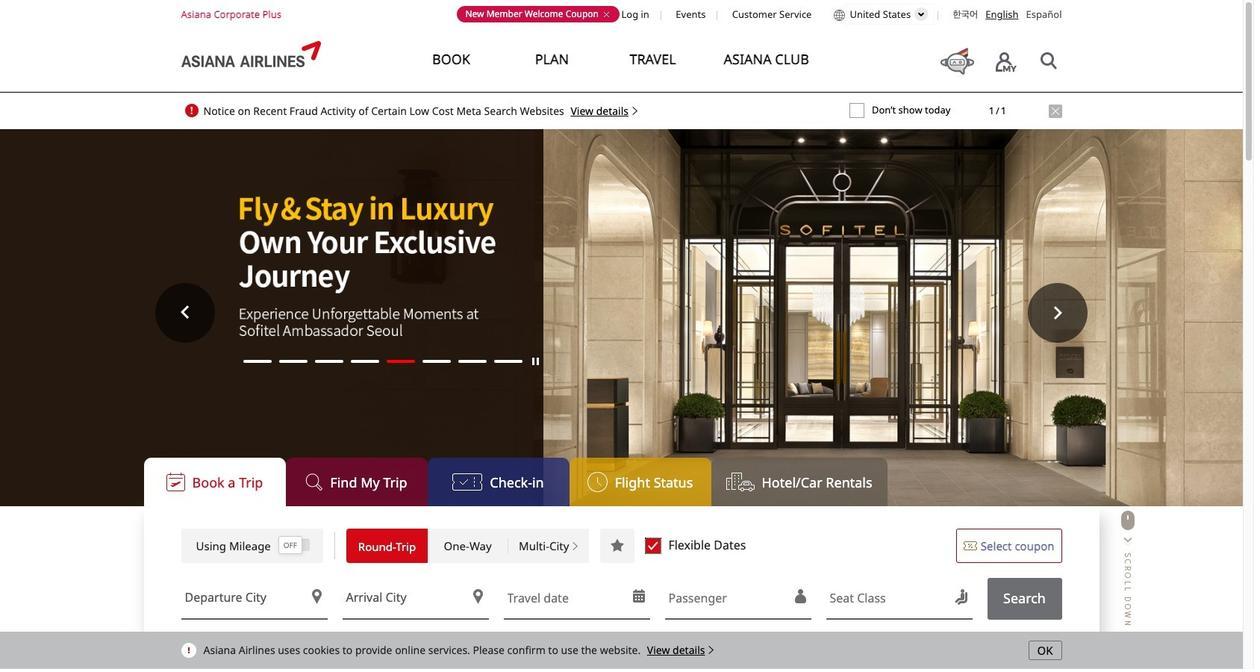 Task type: locate. For each thing, give the bounding box(es) containing it.
정지(pause) image
[[533, 358, 539, 365]]

None text field
[[181, 578, 328, 620]]

Seat Class text field
[[827, 578, 973, 620]]

None text field
[[343, 578, 489, 620]]

Travel date text field
[[504, 578, 650, 620]]



Task type: vqa. For each thing, say whether or not it's contained in the screenshot.
정지(PAUSE) 'image'
yes



Task type: describe. For each thing, give the bounding box(es) containing it.
Passenger text field
[[665, 578, 812, 620]]



